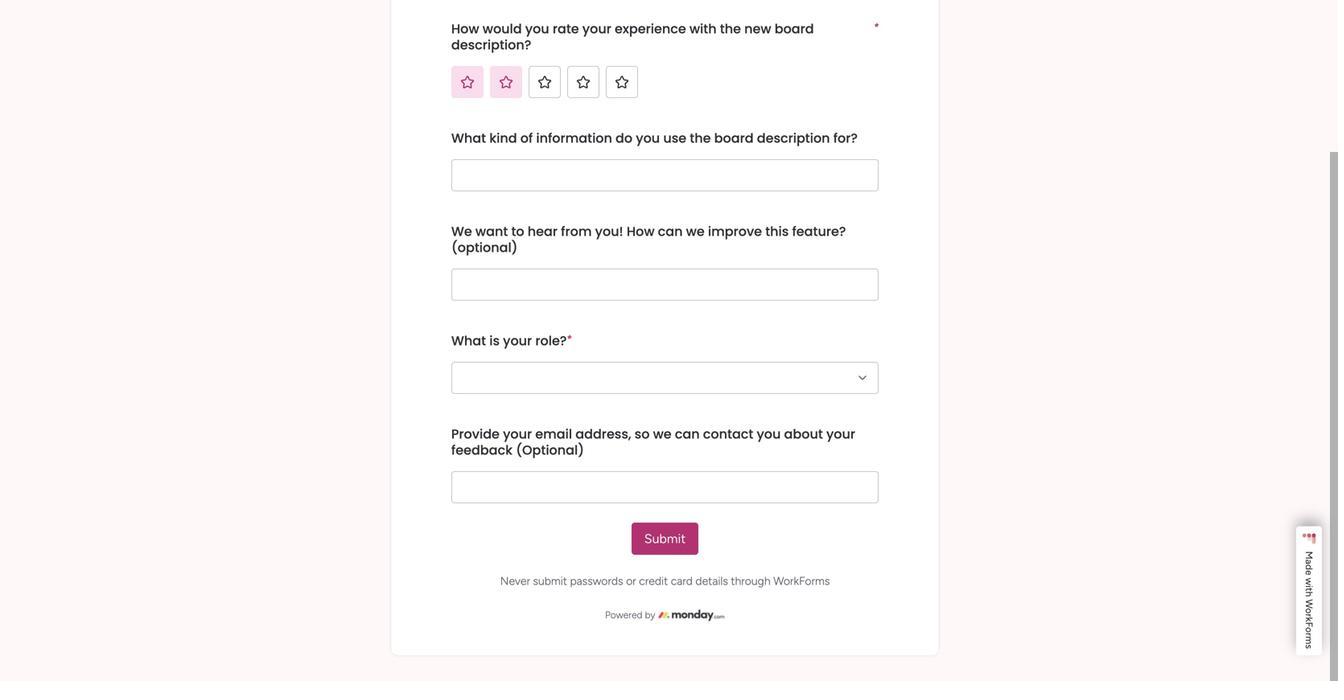 Task type: describe. For each thing, give the bounding box(es) containing it.
credit
[[639, 575, 668, 589]]

submit
[[533, 575, 568, 589]]

m
[[1304, 552, 1316, 560]]

role?
[[536, 332, 567, 350]]

experience
[[615, 20, 687, 38]]

description
[[757, 129, 831, 147]]

f
[[1304, 623, 1316, 628]]

you inside group
[[636, 129, 660, 147]]

provide your email address, so we can contact you about your feedback (optional)
[[452, 425, 859, 460]]

m a d e w i t h w o r k f o r m s button
[[1297, 527, 1323, 656]]

1 r from the top
[[1304, 615, 1316, 618]]

we inside "we want to hear from you! how can we improve this feature? (optional)"
[[687, 223, 705, 241]]

(optional)
[[452, 239, 518, 257]]

for?
[[834, 129, 858, 147]]

what is your role? *
[[452, 332, 572, 350]]

use
[[664, 129, 687, 147]]

text text field
[[452, 269, 879, 301]]

you!
[[596, 223, 624, 241]]

do
[[616, 129, 633, 147]]

workforms
[[774, 575, 830, 589]]

1 image
[[460, 74, 476, 90]]

address,
[[576, 425, 632, 444]]

* inside what is your role? *
[[567, 333, 572, 345]]

w
[[1304, 600, 1316, 609]]

this
[[766, 223, 789, 241]]

s
[[1304, 645, 1316, 650]]

we want to hear from you! how can we improve this feature? (optional) group
[[452, 211, 879, 320]]

the for new
[[720, 20, 742, 38]]

3 image
[[537, 74, 553, 90]]

what kind of information do you use the board description for?
[[452, 129, 858, 147]]

want
[[476, 223, 508, 241]]

from
[[561, 223, 592, 241]]

new
[[745, 20, 772, 38]]

provide your email address, so we can contact you about your feedback (optional) group
[[452, 414, 879, 523]]

would
[[483, 20, 522, 38]]

m
[[1304, 637, 1316, 645]]

m a d e w i t h w o r k f o r m s
[[1304, 552, 1316, 650]]

details
[[696, 575, 729, 589]]

you inside the how would you rate your experience with the new board description?
[[526, 20, 550, 38]]

can inside provide your email address, so we can contact you about your feedback (optional)
[[675, 425, 700, 444]]

we
[[452, 223, 472, 241]]

we inside provide your email address, so we can contact you about your feedback (optional)
[[653, 425, 672, 444]]

d
[[1304, 565, 1316, 571]]

hear
[[528, 223, 558, 241]]

a
[[1304, 560, 1316, 565]]

what is your role? group
[[452, 320, 879, 414]]

what kind of information do you use the board description for? group
[[452, 117, 879, 211]]

powered
[[605, 610, 643, 622]]

description?
[[452, 36, 532, 54]]

board inside the how would you rate your experience with the new board description?
[[775, 20, 815, 38]]

or
[[626, 575, 637, 589]]

2 image
[[498, 74, 514, 90]]



Task type: locate. For each thing, give the bounding box(es) containing it.
1 vertical spatial board
[[715, 129, 754, 147]]

what left kind
[[452, 129, 486, 147]]

through
[[731, 575, 771, 589]]

text_2 text field
[[452, 159, 879, 192]]

1 vertical spatial o
[[1304, 628, 1316, 634]]

monday_logo_full image
[[659, 608, 725, 624]]

about
[[785, 425, 823, 444]]

r
[[1304, 615, 1316, 618], [1304, 634, 1316, 637]]

feedback
[[452, 442, 513, 460]]

how inside the how would you rate your experience with the new board description?
[[452, 20, 480, 38]]

how right you!
[[627, 223, 655, 241]]

k
[[1304, 618, 1316, 623]]

the inside group
[[690, 129, 711, 147]]

board right new
[[775, 20, 815, 38]]

how would you rate your experience with the new board description? group
[[452, 8, 879, 117]]

0 horizontal spatial the
[[690, 129, 711, 147]]

you right do
[[636, 129, 660, 147]]

powered by
[[605, 610, 656, 622]]

your right the rate
[[583, 20, 612, 38]]

submit button
[[632, 523, 699, 555]]

0 horizontal spatial you
[[526, 20, 550, 38]]

1 vertical spatial what
[[452, 332, 486, 350]]

i
[[1304, 586, 1316, 589]]

0 vertical spatial board
[[775, 20, 815, 38]]

your
[[583, 20, 612, 38], [503, 332, 532, 350], [503, 425, 532, 444], [827, 425, 856, 444]]

we left improve
[[687, 223, 705, 241]]

provide
[[452, 425, 500, 444]]

0 horizontal spatial we
[[653, 425, 672, 444]]

how left the would
[[452, 20, 480, 38]]

0 vertical spatial *
[[875, 21, 879, 33]]

2 o from the top
[[1304, 628, 1316, 634]]

we right so
[[653, 425, 672, 444]]

board
[[775, 20, 815, 38], [715, 129, 754, 147]]

0 vertical spatial o
[[1304, 609, 1316, 615]]

o up k
[[1304, 609, 1316, 615]]

1 vertical spatial *
[[567, 333, 572, 345]]

w
[[1304, 578, 1316, 586]]

what left is
[[452, 332, 486, 350]]

2 horizontal spatial you
[[757, 425, 781, 444]]

0 vertical spatial we
[[687, 223, 705, 241]]

0 horizontal spatial *
[[567, 333, 572, 345]]

h
[[1304, 592, 1316, 598]]

1 horizontal spatial you
[[636, 129, 660, 147]]

powered by link
[[452, 608, 879, 624]]

0 horizontal spatial board
[[715, 129, 754, 147]]

o up m
[[1304, 628, 1316, 634]]

never
[[500, 575, 531, 589]]

1 vertical spatial r
[[1304, 634, 1316, 637]]

feature?
[[793, 223, 847, 241]]

0 vertical spatial r
[[1304, 615, 1316, 618]]

r down f
[[1304, 634, 1316, 637]]

can up text text field
[[658, 223, 683, 241]]

t
[[1304, 589, 1316, 592]]

your inside the how would you rate your experience with the new board description?
[[583, 20, 612, 38]]

kind
[[490, 129, 517, 147]]

* inside how would you rate your experience with the new board description? group
[[875, 21, 879, 33]]

what for what is your role? *
[[452, 332, 486, 350]]

you left about
[[757, 425, 781, 444]]

1 o from the top
[[1304, 609, 1316, 615]]

with
[[690, 20, 717, 38]]

how
[[452, 20, 480, 38], [627, 223, 655, 241]]

how inside "we want to hear from you! how can we improve this feature? (optional)"
[[627, 223, 655, 241]]

your right about
[[827, 425, 856, 444]]

1 horizontal spatial *
[[875, 21, 879, 33]]

dup__of_what_is_your_role___optional_ text field
[[452, 472, 879, 504]]

0 vertical spatial can
[[658, 223, 683, 241]]

information
[[537, 129, 613, 147]]

1 vertical spatial how
[[627, 223, 655, 241]]

passwords
[[570, 575, 624, 589]]

contact
[[704, 425, 754, 444]]

what inside group
[[452, 129, 486, 147]]

1 horizontal spatial we
[[687, 223, 705, 241]]

0 horizontal spatial how
[[452, 20, 480, 38]]

never submit passwords or credit card details through workforms
[[500, 575, 830, 589]]

we want to hear from you! how can we improve this feature? (optional)
[[452, 223, 850, 257]]

card
[[671, 575, 693, 589]]

1 vertical spatial we
[[653, 425, 672, 444]]

of
[[521, 129, 533, 147]]

is
[[490, 332, 500, 350]]

the right use
[[690, 129, 711, 147]]

the
[[720, 20, 742, 38], [690, 129, 711, 147]]

can left contact at right
[[675, 425, 700, 444]]

can
[[658, 223, 683, 241], [675, 425, 700, 444]]

1 horizontal spatial board
[[775, 20, 815, 38]]

what
[[452, 129, 486, 147], [452, 332, 486, 350]]

r up f
[[1304, 615, 1316, 618]]

improve
[[708, 223, 763, 241]]

2 r from the top
[[1304, 634, 1316, 637]]

the left new
[[720, 20, 742, 38]]

rate
[[553, 20, 579, 38]]

0 vertical spatial what
[[452, 129, 486, 147]]

board inside what kind of information do you use the board description for? group
[[715, 129, 754, 147]]

1 vertical spatial the
[[690, 129, 711, 147]]

you left the rate
[[526, 20, 550, 38]]

o
[[1304, 609, 1316, 615], [1304, 628, 1316, 634]]

by
[[645, 610, 656, 622]]

what for what kind of information do you use the board description for?
[[452, 129, 486, 147]]

0 vertical spatial you
[[526, 20, 550, 38]]

0 vertical spatial the
[[720, 20, 742, 38]]

*
[[875, 21, 879, 33], [567, 333, 572, 345]]

what inside group
[[452, 332, 486, 350]]

to
[[512, 223, 525, 241]]

you
[[526, 20, 550, 38], [636, 129, 660, 147], [757, 425, 781, 444]]

can inside "we want to hear from you! how can we improve this feature? (optional)"
[[658, 223, 683, 241]]

2 what from the top
[[452, 332, 486, 350]]

2 vertical spatial you
[[757, 425, 781, 444]]

so
[[635, 425, 650, 444]]

board right use
[[715, 129, 754, 147]]

email
[[536, 425, 573, 444]]

(optional)
[[516, 442, 585, 460]]

1 horizontal spatial how
[[627, 223, 655, 241]]

your right is
[[503, 332, 532, 350]]

the inside the how would you rate your experience with the new board description?
[[720, 20, 742, 38]]

you inside provide your email address, so we can contact you about your feedback (optional)
[[757, 425, 781, 444]]

4 image
[[576, 74, 592, 90]]

0 vertical spatial how
[[452, 20, 480, 38]]

your left email
[[503, 425, 532, 444]]

1 vertical spatial you
[[636, 129, 660, 147]]

how would you rate your experience with the new board description? list
[[452, 66, 664, 98]]

1 vertical spatial can
[[675, 425, 700, 444]]

1 horizontal spatial the
[[720, 20, 742, 38]]

the for board
[[690, 129, 711, 147]]

we
[[687, 223, 705, 241], [653, 425, 672, 444]]

1 what from the top
[[452, 129, 486, 147]]

submit
[[645, 532, 686, 547]]

how would you rate your experience with the new board description?
[[452, 20, 818, 54]]

e
[[1304, 571, 1316, 576]]

5 image
[[614, 74, 630, 90]]



Task type: vqa. For each thing, say whether or not it's contained in the screenshot.
'TYPE'
no



